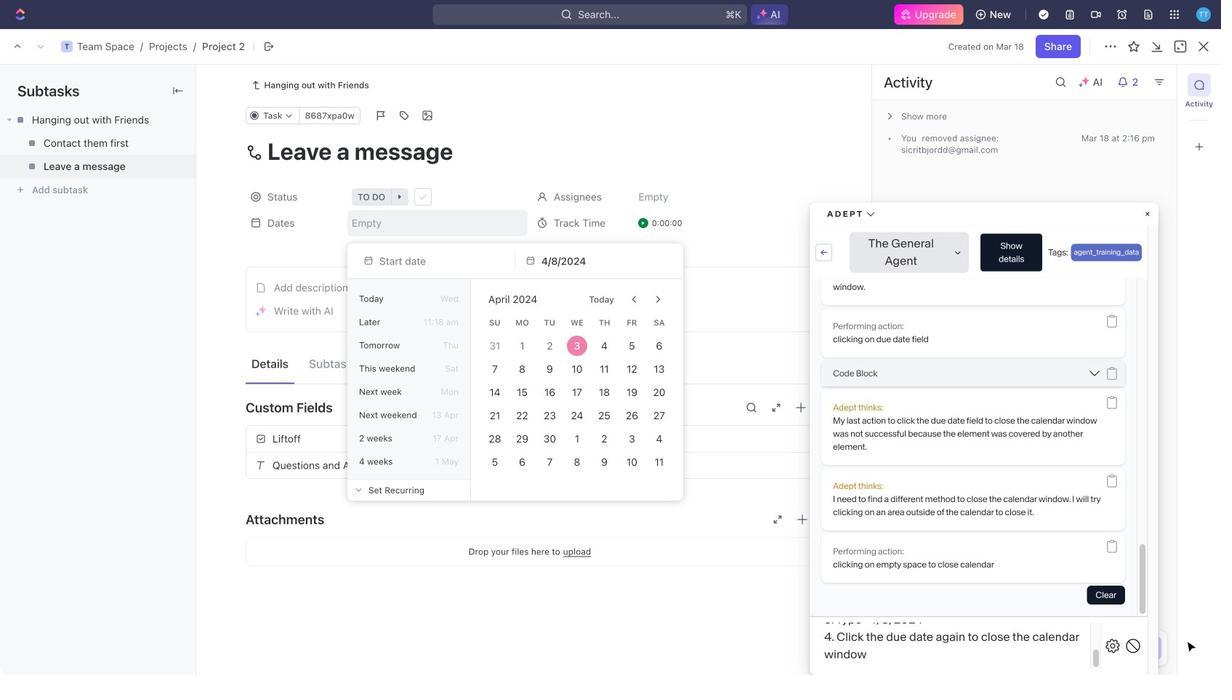 Task type: describe. For each thing, give the bounding box(es) containing it.
Search tasks... text field
[[1067, 106, 1213, 128]]

2 team space, , element from the left
[[198, 41, 209, 52]]

sidebar navigation
[[0, 29, 185, 675]]

Edit task name text field
[[246, 137, 814, 165]]

drumstick bite image
[[1096, 657, 1105, 666]]



Task type: locate. For each thing, give the bounding box(es) containing it.
1 team space, , element from the left
[[61, 41, 73, 52]]

1 horizontal spatial team space, , element
[[198, 41, 209, 52]]

Due date text field
[[542, 255, 656, 267]]

0 horizontal spatial team space, , element
[[61, 41, 73, 52]]

task sidebar content section
[[872, 65, 1177, 675]]

task sidebar navigation tab list
[[1183, 73, 1215, 158]]

None checkbox
[[416, 434, 427, 445]]

team space, , element
[[61, 41, 73, 52], [198, 41, 209, 52]]

Start date text field
[[379, 255, 494, 267]]



Task type: vqa. For each thing, say whether or not it's contained in the screenshot.
team space, , element
yes



